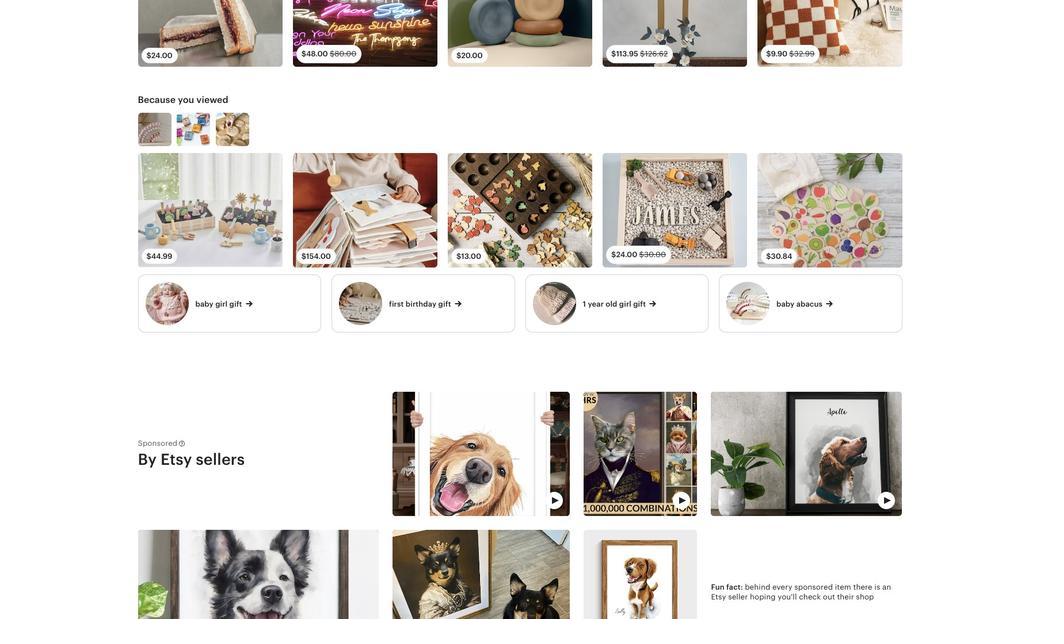 Task type: describe. For each thing, give the bounding box(es) containing it.
$ for $ 24.00 $ 30.00
[[611, 251, 616, 259]]

an
[[883, 583, 891, 592]]

first birthday gift
[[389, 300, 451, 309]]

fun fact:
[[711, 583, 745, 592]]

abacus
[[797, 300, 823, 309]]

$ 48.00 $ 80.00
[[302, 50, 357, 58]]

$ 9.90 $ 32.99
[[766, 50, 815, 58]]

because you viewed
[[138, 95, 228, 106]]

30.84
[[771, 252, 792, 261]]

$ 44.99
[[147, 252, 172, 261]]

pet portrait, pet painting, pet memorial, dog portrait, dog memorial gift, pet loss gift, pet portrait from photo, painting from photo, cats image
[[138, 530, 379, 619]]

$ 30.84
[[766, 252, 792, 261]]

80.00
[[335, 50, 357, 58]]

18 piece sensory bin miniature wooden garden set montessori waldorf homeschool learning toy gift image
[[138, 153, 283, 268]]

kids sensory kit, construction sensory bin, montessori play kit, personalized kids gift sensory kit, personalized sensory tray image
[[603, 153, 747, 268]]

pet portrait, custom dog portrait, cat portrait, watercolor pet painting, pet pemorial, personalized pet loss gift, digital pet portrait image
[[584, 530, 697, 619]]

154.00
[[306, 252, 331, 261]]

$ 13.00
[[456, 252, 481, 261]]

24.00 for $ 24.00
[[151, 51, 173, 60]]

med. personalized abacus, wooden nursery, montessori, counting tool, rainbow abacus, custom abacus, new baby gift, ev&potique, evandpotique image
[[138, 113, 171, 146]]

sponsored
[[795, 583, 833, 592]]

there
[[854, 583, 873, 592]]

year
[[588, 300, 604, 309]]

113.95
[[616, 50, 638, 58]]

watercolor pet portrait from photo personalized gift for her/women girlfriend gift dog portrait pet memorial dog mom christmas gift handmade image
[[711, 392, 902, 516]]

behind every sponsored item there is an etsy seller hoping you'll check out their shop
[[711, 583, 891, 602]]

13.00
[[461, 252, 481, 261]]

first
[[389, 300, 404, 309]]

you
[[178, 95, 194, 106]]

$ for $ 48.00 $ 80.00
[[302, 50, 306, 58]]

100 wooden counting pieces image
[[448, 153, 592, 268]]

behind
[[745, 583, 771, 592]]

birthday
[[406, 300, 437, 309]]

baby abacus
[[777, 300, 823, 309]]

toddler quiet book, montessori quiet book for baby 1 year old, kinderkrama image
[[293, 153, 437, 268]]

baby for baby girl gift
[[195, 300, 214, 309]]

1
[[583, 300, 586, 309]]

126.62
[[645, 50, 668, 58]]

$ for $ 20.00
[[456, 51, 461, 60]]

out
[[823, 593, 835, 602]]

$ for $ 113.95 $ 126.62
[[611, 50, 616, 58]]

item
[[835, 583, 851, 592]]

pet portrait, custom pet portrait, pet portrait custom, dog portrait, cat portrait, regal royal animal canvas painting personalize art gift image
[[584, 392, 697, 516]]

0 horizontal spatial etsy
[[161, 451, 192, 468]]

2 girl from the left
[[619, 300, 632, 309]]

$ 154.00
[[302, 252, 331, 261]]

hoping
[[750, 593, 776, 602]]

1 year old girl gift
[[583, 300, 646, 309]]

32.99
[[794, 50, 815, 58]]

1 girl from the left
[[215, 300, 228, 309]]

$ for $ 13.00
[[456, 252, 461, 261]]

sellers
[[196, 451, 245, 468]]

30.00
[[644, 251, 666, 259]]



Task type: vqa. For each thing, say whether or not it's contained in the screenshot.
today
no



Task type: locate. For each thing, give the bounding box(es) containing it.
1 horizontal spatial baby
[[777, 300, 795, 309]]

girl
[[215, 300, 228, 309], [619, 300, 632, 309]]

$
[[302, 50, 306, 58], [330, 50, 335, 58], [611, 50, 616, 58], [640, 50, 645, 58], [766, 50, 771, 58], [790, 50, 794, 58], [147, 51, 151, 60], [456, 51, 461, 60], [611, 251, 616, 259], [639, 251, 644, 259], [147, 252, 151, 261], [302, 252, 306, 261], [456, 252, 461, 261], [766, 252, 771, 261]]

0 vertical spatial 24.00
[[151, 51, 173, 60]]

fact:
[[727, 583, 743, 592]]

0 horizontal spatial girl
[[215, 300, 228, 309]]

1 horizontal spatial gift
[[438, 300, 451, 309]]

0 horizontal spatial baby
[[195, 300, 214, 309]]

seller
[[728, 593, 748, 602]]

44.99
[[151, 252, 172, 261]]

old
[[606, 300, 617, 309]]

baby girl gift
[[195, 300, 242, 309]]

1 gift from the left
[[229, 300, 242, 309]]

1 vertical spatial etsy
[[711, 593, 726, 602]]

$ for $ 154.00
[[302, 252, 306, 261]]

etsy down fun
[[711, 593, 726, 602]]

baby for baby abacus
[[777, 300, 795, 309]]

is
[[875, 583, 881, 592]]

antique french style toleware candlestick holder, french candlestick, toleware chandelier, copper candlesticks, floral candlestick, toleware image
[[603, 0, 747, 67]]

2 gift from the left
[[438, 300, 451, 309]]

$ 20.00
[[456, 51, 483, 60]]

9.90
[[771, 50, 788, 58]]

2 horizontal spatial gift
[[633, 300, 646, 309]]

$ for $ 24.00
[[147, 51, 151, 60]]

their
[[837, 593, 854, 602]]

you'll
[[778, 593, 797, 602]]

gift for first birthday gift
[[438, 300, 451, 309]]

custom neon sign | neon sign | wedding signs | name neon sign | led neon light sign | wedding bridesmaid gifts | wall decor | home decor image
[[293, 0, 437, 67]]

viewed
[[197, 95, 228, 106]]

$ 24.00 $ 30.00
[[611, 251, 666, 259]]

story stones, fruit and vegetables, storytelling, activities for kids, language learning, imaginary play, gift ideas for teachers image
[[758, 153, 902, 268]]

round concrete bubble dish [tray | bowl | catchall] image
[[448, 0, 592, 67]]

$ for $ 44.99
[[147, 252, 151, 261]]

1 horizontal spatial girl
[[619, 300, 632, 309]]

check
[[799, 593, 821, 602]]

2 baby from the left
[[777, 300, 795, 309]]

sponsored
[[138, 439, 177, 448]]

royal pet portrait from photo, custom dog portrait, custom pet painting, pet memorial gift image
[[393, 530, 570, 619]]

0 horizontal spatial gift
[[229, 300, 242, 309]]

1 horizontal spatial 24.00
[[616, 251, 638, 259]]

peanut butter and jelly sandwich | kitchen food oil painting signed fine art print | direct from artist image
[[138, 0, 283, 67]]

$ for $ 9.90 $ 32.99
[[766, 50, 771, 58]]

scientist crayons - table of elements crayon gift set- teacher gift -science gift original rainbow crayon® set for kids -mad scientist party image
[[177, 113, 210, 146]]

gift
[[229, 300, 242, 309], [438, 300, 451, 309], [633, 300, 646, 309]]

etsy inside behind every sponsored item there is an etsy seller hoping you'll check out their shop
[[711, 593, 726, 602]]

0 vertical spatial etsy
[[161, 451, 192, 468]]

24.00 for $ 24.00 $ 30.00
[[616, 251, 638, 259]]

etsy
[[161, 451, 192, 468], [711, 593, 726, 602]]

1 baby from the left
[[195, 300, 214, 309]]

baby
[[195, 300, 214, 309], [777, 300, 795, 309]]

3 gift from the left
[[633, 300, 646, 309]]

orange grid art pillow cover, bare back pillow case,unique throw pillow cover,tufted cushion cover for living room bedroom,nordic home decor image
[[758, 0, 902, 67]]

because
[[138, 95, 176, 106]]

$ 113.95 $ 126.62
[[611, 50, 668, 58]]

etsy down sponsored
[[161, 451, 192, 468]]

24.00 left 30.00
[[616, 251, 638, 259]]

0 horizontal spatial 24.00
[[151, 51, 173, 60]]

fraction wedges set image
[[216, 113, 249, 146]]

by
[[138, 451, 157, 468]]

24.00 up because
[[151, 51, 173, 60]]

by etsy sellers
[[138, 451, 245, 468]]

$ 24.00
[[147, 51, 173, 60]]

every
[[773, 583, 793, 592]]

20.00
[[461, 51, 483, 60]]

fun
[[711, 583, 725, 592]]

gift for baby girl gift
[[229, 300, 242, 309]]

$ for $ 30.84
[[766, 252, 771, 261]]

48.00
[[306, 50, 328, 58]]

pet portrait, pet portrait custom, pet portrait painting, personalized pet portrait, cartoon dog portrait, pet portrait from photo image
[[393, 392, 570, 516]]

1 horizontal spatial etsy
[[711, 593, 726, 602]]

shop
[[856, 593, 874, 602]]

1 vertical spatial 24.00
[[616, 251, 638, 259]]

24.00
[[151, 51, 173, 60], [616, 251, 638, 259]]



